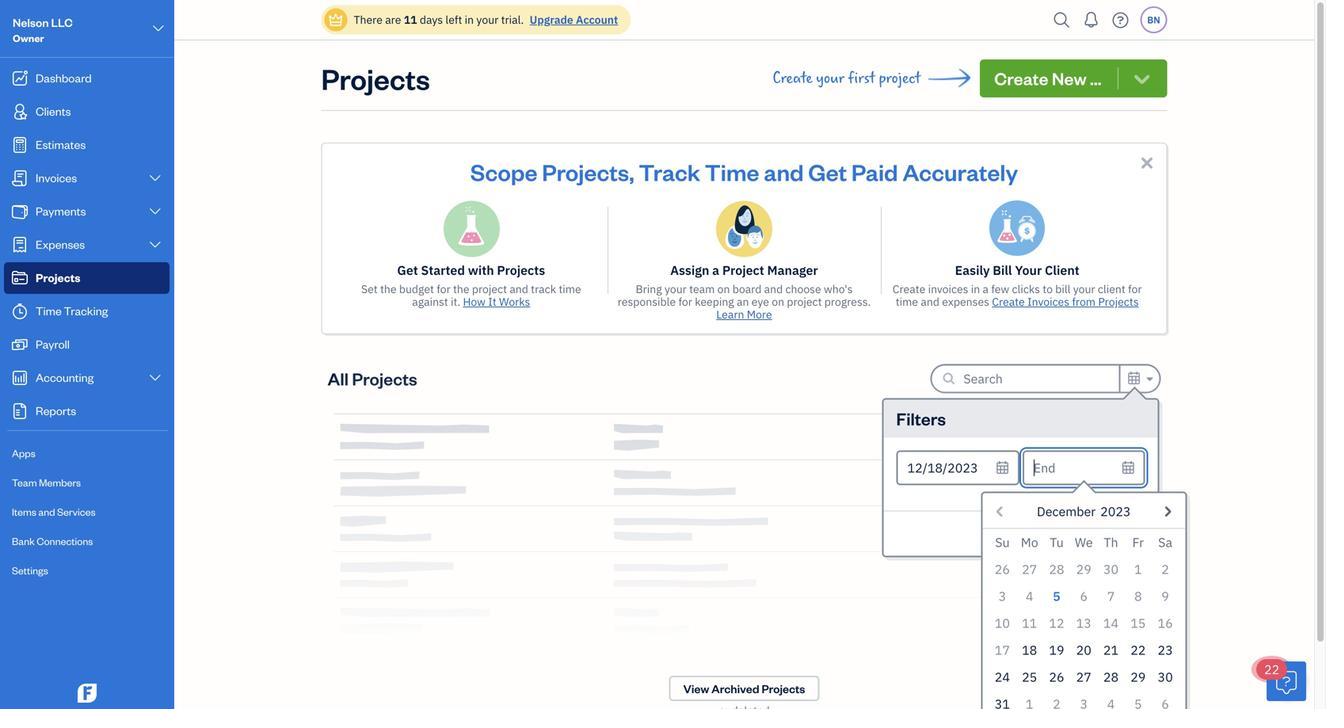 Task type: describe. For each thing, give the bounding box(es) containing it.
create for create invoices in a few clicks to bill your client for time and expenses
[[893, 282, 925, 296]]

connections
[[37, 534, 93, 547]]

time tracking
[[36, 303, 108, 318]]

tracking
[[64, 303, 108, 318]]

members
[[39, 476, 81, 489]]

grid containing su
[[989, 529, 1179, 709]]

22 inside 22 dropdown button
[[1264, 661, 1280, 678]]

view archived projects link
[[669, 676, 819, 701]]

easily
[[955, 262, 990, 278]]

clients link
[[4, 96, 170, 128]]

10
[[995, 615, 1010, 631]]

assign
[[670, 262, 709, 278]]

bank
[[12, 534, 35, 547]]

1 vertical spatial 27 button
[[1070, 663, 1097, 690]]

client image
[[10, 104, 29, 120]]

18
[[1022, 642, 1037, 658]]

how
[[463, 294, 486, 309]]

0 horizontal spatial 26 button
[[989, 556, 1016, 583]]

your left first
[[816, 70, 844, 87]]

…
[[1090, 67, 1102, 90]]

apply
[[1092, 524, 1131, 543]]

budget
[[399, 282, 434, 296]]

your
[[1015, 262, 1042, 278]]

invoices link
[[4, 162, 170, 194]]

0 horizontal spatial get
[[397, 262, 418, 278]]

3 button
[[989, 583, 1016, 610]]

30 for leftmost 30 button
[[1103, 561, 1119, 578]]

and inside assign a project manager bring your team on board and choose who's responsible for keeping an eye on project progress. learn more
[[764, 282, 783, 296]]

dashboard link
[[4, 63, 170, 94]]

5 button
[[1043, 583, 1070, 610]]

4 button
[[1016, 583, 1043, 610]]

left
[[446, 12, 462, 27]]

11 inside button
[[1022, 615, 1037, 631]]

how it works
[[463, 294, 530, 309]]

dashboard
[[36, 70, 92, 85]]

Search text field
[[964, 366, 1119, 391]]

in inside create invoices in a few clicks to bill your client for time and expenses
[[971, 282, 980, 296]]

10 button
[[989, 610, 1016, 637]]

19
[[1049, 642, 1064, 658]]

projects right all
[[352, 367, 417, 390]]

nelson
[[13, 15, 49, 30]]

freshbooks image
[[74, 684, 100, 703]]

settings link
[[4, 557, 170, 585]]

project image
[[10, 270, 29, 286]]

Start date in MM/DD/YYYY format text field
[[896, 450, 1019, 485]]

your inside assign a project manager bring your team on board and choose who's responsible for keeping an eye on project progress. learn more
[[665, 282, 687, 296]]

your inside create invoices in a few clicks to bill your client for time and expenses
[[1073, 282, 1095, 296]]

0 vertical spatial get
[[808, 157, 847, 187]]

projects inside "link"
[[36, 270, 80, 285]]

go to help image
[[1108, 8, 1133, 32]]

0 horizontal spatial 30 button
[[1097, 556, 1125, 583]]

expenses
[[36, 236, 85, 252]]

items and services
[[12, 505, 96, 518]]

set
[[361, 282, 378, 296]]

against
[[412, 294, 448, 309]]

clear button
[[1004, 518, 1068, 549]]

trial.
[[501, 12, 524, 27]]

time inside time tracking link
[[36, 303, 62, 318]]

main element
[[0, 0, 214, 709]]

End date in MM/DD/YYYY format text field
[[1023, 450, 1145, 485]]

9
[[1162, 588, 1169, 604]]

team members
[[12, 476, 81, 489]]

9 button
[[1152, 583, 1179, 610]]

12 button
[[1043, 610, 1070, 637]]

estimate image
[[10, 137, 29, 153]]

reports
[[36, 403, 76, 418]]

2023
[[1100, 503, 1131, 520]]

accounting link
[[4, 362, 170, 394]]

15 button
[[1125, 610, 1152, 637]]

chevron large down image
[[148, 172, 162, 185]]

projects link
[[4, 262, 170, 294]]

accurately
[[903, 157, 1018, 187]]

scope
[[470, 157, 537, 187]]

0 horizontal spatial 27 button
[[1016, 556, 1043, 583]]

tu
[[1050, 534, 1064, 551]]

18 button
[[1016, 637, 1043, 663]]

14 button
[[1097, 610, 1125, 637]]

it
[[488, 294, 497, 309]]

3
[[999, 588, 1006, 604]]

bank connections link
[[4, 528, 170, 555]]

nelson llc owner
[[13, 15, 73, 44]]

an
[[737, 294, 749, 309]]

owner
[[13, 31, 44, 44]]

for inside create invoices in a few clicks to bill your client for time and expenses
[[1128, 282, 1142, 296]]

notifications image
[[1079, 4, 1104, 36]]

we
[[1075, 534, 1093, 551]]

assign a project manager bring your team on board and choose who's responsible for keeping an eye on project progress. learn more
[[618, 262, 871, 322]]

1 vertical spatial 29
[[1131, 669, 1146, 685]]

17 button
[[989, 637, 1016, 663]]

invoices
[[928, 282, 968, 296]]

create for create new …
[[994, 67, 1048, 90]]

21 button
[[1097, 637, 1125, 663]]

create invoices in a few clicks to bill your client for time and expenses
[[893, 282, 1142, 309]]

project inside assign a project manager bring your team on board and choose who's responsible for keeping an eye on project progress. learn more
[[787, 294, 822, 309]]

projects up track
[[497, 262, 545, 278]]

your left trial.
[[476, 12, 499, 27]]

easily bill your client image
[[990, 200, 1045, 256]]

easily bill your client
[[955, 262, 1080, 278]]

bring
[[636, 282, 662, 296]]

filters
[[896, 407, 946, 430]]

llc
[[51, 15, 73, 30]]

for inside assign a project manager bring your team on board and choose who's responsible for keeping an eye on project progress. learn more
[[678, 294, 692, 309]]

27 for left 27 button
[[1022, 561, 1037, 578]]

create for create your first project
[[773, 70, 812, 87]]

1
[[1134, 561, 1142, 578]]

6 button
[[1070, 583, 1097, 610]]

su
[[995, 534, 1010, 551]]

paid
[[852, 157, 898, 187]]

choose
[[785, 282, 821, 296]]

1 vertical spatial 28
[[1103, 669, 1119, 685]]

1 horizontal spatial 28 button
[[1097, 663, 1125, 690]]

15
[[1131, 615, 1146, 631]]

projects right archived
[[762, 681, 805, 696]]

and up assign a project manager image
[[764, 157, 804, 187]]

invoices inside invoices link
[[36, 170, 77, 185]]

time inside set the budget for the project and track time against it.
[[559, 282, 581, 296]]

12
[[1049, 615, 1064, 631]]

1 horizontal spatial time
[[705, 157, 759, 187]]

create invoices from projects
[[992, 294, 1139, 309]]

create your first project
[[773, 70, 921, 87]]

mo
[[1021, 534, 1038, 551]]

report image
[[10, 403, 29, 419]]

bank connections
[[12, 534, 93, 547]]



Task type: vqa. For each thing, say whether or not it's contained in the screenshot.


Task type: locate. For each thing, give the bounding box(es) containing it.
1 horizontal spatial 27
[[1076, 669, 1092, 685]]

services
[[57, 505, 96, 518]]

for inside set the budget for the project and track time against it.
[[437, 282, 451, 296]]

28 down 21 button
[[1103, 669, 1119, 685]]

days
[[420, 12, 443, 27]]

december
[[1037, 503, 1096, 520]]

chevron large down image inside accounting link
[[148, 372, 162, 384]]

all
[[328, 367, 349, 390]]

chevrondown image
[[1131, 67, 1153, 90]]

projects,
[[542, 157, 634, 187]]

0 horizontal spatial 27
[[1022, 561, 1037, 578]]

a left few
[[983, 282, 989, 296]]

in right left
[[465, 12, 474, 27]]

0 horizontal spatial time
[[36, 303, 62, 318]]

your down assign
[[665, 282, 687, 296]]

in down easily
[[971, 282, 980, 296]]

projects down there
[[321, 59, 430, 97]]

money image
[[10, 337, 29, 353]]

13
[[1076, 615, 1092, 631]]

get up budget
[[397, 262, 418, 278]]

0 vertical spatial 26
[[995, 561, 1010, 578]]

1 horizontal spatial invoices
[[1027, 294, 1070, 309]]

0 vertical spatial 27 button
[[1016, 556, 1043, 583]]

expense image
[[10, 237, 29, 253]]

1 vertical spatial 22
[[1264, 661, 1280, 678]]

for right client
[[1128, 282, 1142, 296]]

1 vertical spatial 28 button
[[1097, 663, 1125, 690]]

apps
[[12, 446, 35, 459]]

0 vertical spatial 29
[[1076, 561, 1092, 578]]

a inside assign a project manager bring your team on board and choose who's responsible for keeping an eye on project progress. learn more
[[712, 262, 719, 278]]

and inside set the budget for the project and track time against it.
[[510, 282, 528, 296]]

bill
[[993, 262, 1012, 278]]

and left expenses
[[921, 294, 940, 309]]

items and services link
[[4, 498, 170, 526]]

crown image
[[328, 11, 344, 28]]

1 horizontal spatial get
[[808, 157, 847, 187]]

on right eye
[[772, 294, 784, 309]]

0 vertical spatial 28 button
[[1043, 556, 1070, 583]]

1 horizontal spatial 26 button
[[1043, 663, 1070, 690]]

30 down 23 button
[[1158, 669, 1173, 685]]

project down the manager
[[787, 294, 822, 309]]

time
[[705, 157, 759, 187], [36, 303, 62, 318]]

1 horizontal spatial 29
[[1131, 669, 1146, 685]]

30 button up 7
[[1097, 556, 1125, 583]]

track
[[531, 282, 556, 296]]

there
[[354, 12, 383, 27]]

26
[[995, 561, 1010, 578], [1049, 669, 1064, 685]]

29 up 6 button
[[1076, 561, 1092, 578]]

1 vertical spatial 30
[[1158, 669, 1173, 685]]

create left invoices
[[893, 282, 925, 296]]

the right set
[[380, 282, 397, 296]]

26 button
[[989, 556, 1016, 583], [1043, 663, 1070, 690]]

clear
[[1018, 524, 1054, 543]]

get left "paid"
[[808, 157, 847, 187]]

1 vertical spatial 26 button
[[1043, 663, 1070, 690]]

1 horizontal spatial 22
[[1264, 661, 1280, 678]]

time up assign a project manager image
[[705, 157, 759, 187]]

chevron large down image inside payments link
[[148, 205, 162, 218]]

1 horizontal spatial the
[[453, 282, 469, 296]]

1 vertical spatial 30 button
[[1152, 663, 1179, 690]]

the down get started with projects
[[453, 282, 469, 296]]

team
[[689, 282, 715, 296]]

board
[[733, 282, 762, 296]]

0 horizontal spatial a
[[712, 262, 719, 278]]

1 horizontal spatial 30 button
[[1152, 663, 1179, 690]]

sa
[[1158, 534, 1172, 551]]

settings
[[12, 564, 48, 577]]

30 up 7 button
[[1103, 561, 1119, 578]]

clicks
[[1012, 282, 1040, 296]]

a
[[712, 262, 719, 278], [983, 282, 989, 296]]

there are 11 days left in your trial. upgrade account
[[354, 12, 618, 27]]

1 vertical spatial 26
[[1049, 669, 1064, 685]]

0 horizontal spatial 26
[[995, 561, 1010, 578]]

learn
[[716, 307, 744, 322]]

project
[[879, 70, 921, 87], [472, 282, 507, 296], [787, 294, 822, 309]]

chart image
[[10, 370, 29, 386]]

0 vertical spatial 26 button
[[989, 556, 1016, 583]]

time right 'timer' icon
[[36, 303, 62, 318]]

26 button down su
[[989, 556, 1016, 583]]

27 for the bottom 27 button
[[1076, 669, 1092, 685]]

search image
[[1049, 8, 1075, 32]]

26 button down 19
[[1043, 663, 1070, 690]]

create for create invoices from projects
[[992, 294, 1025, 309]]

and left track
[[510, 282, 528, 296]]

29
[[1076, 561, 1092, 578], [1131, 669, 1146, 685]]

0 vertical spatial 27
[[1022, 561, 1037, 578]]

0 horizontal spatial 28
[[1049, 561, 1064, 578]]

0 horizontal spatial for
[[437, 282, 451, 296]]

and right items
[[38, 505, 55, 518]]

2 the from the left
[[453, 282, 469, 296]]

0 vertical spatial 22
[[1131, 642, 1146, 658]]

create left first
[[773, 70, 812, 87]]

a up team
[[712, 262, 719, 278]]

in
[[465, 12, 474, 27], [971, 282, 980, 296]]

1 vertical spatial invoices
[[1027, 294, 1070, 309]]

1 horizontal spatial in
[[971, 282, 980, 296]]

21
[[1103, 642, 1119, 658]]

close image
[[1138, 154, 1156, 172]]

30 button down 23
[[1152, 663, 1179, 690]]

17
[[995, 642, 1010, 658]]

1 vertical spatial 29 button
[[1125, 663, 1152, 690]]

it.
[[451, 294, 460, 309]]

27 up 4 'button'
[[1022, 561, 1037, 578]]

11 button
[[1016, 610, 1043, 637]]

get started with projects
[[397, 262, 545, 278]]

2 horizontal spatial project
[[879, 70, 921, 87]]

grid
[[989, 529, 1179, 709]]

expenses
[[942, 294, 989, 309]]

a inside create invoices in a few clicks to bill your client for time and expenses
[[983, 282, 989, 296]]

1 vertical spatial in
[[971, 282, 980, 296]]

1 horizontal spatial 30
[[1158, 669, 1173, 685]]

1 vertical spatial a
[[983, 282, 989, 296]]

22
[[1131, 642, 1146, 658], [1264, 661, 1280, 678]]

0 horizontal spatial 29
[[1076, 561, 1092, 578]]

chevron large down image for accounting
[[148, 372, 162, 384]]

view archived projects
[[683, 681, 805, 696]]

and inside create invoices in a few clicks to bill your client for time and expenses
[[921, 294, 940, 309]]

0 horizontal spatial on
[[717, 282, 730, 296]]

projects down expenses
[[36, 270, 80, 285]]

19 button
[[1043, 637, 1070, 663]]

project right first
[[879, 70, 921, 87]]

december 2023
[[1037, 503, 1131, 520]]

time left invoices
[[896, 294, 918, 309]]

0 vertical spatial invoices
[[36, 170, 77, 185]]

chevron large down image for expenses
[[148, 238, 162, 251]]

27 button down mo
[[1016, 556, 1043, 583]]

22 inside 22 button
[[1131, 642, 1146, 658]]

create down bill
[[992, 294, 1025, 309]]

1 button
[[1125, 556, 1152, 583]]

responsible
[[618, 294, 676, 309]]

25 button
[[1016, 663, 1043, 690]]

get
[[808, 157, 847, 187], [397, 262, 418, 278]]

for left keeping
[[678, 294, 692, 309]]

1 vertical spatial get
[[397, 262, 418, 278]]

progress.
[[825, 294, 871, 309]]

0 vertical spatial 29 button
[[1070, 556, 1097, 583]]

payment image
[[10, 204, 29, 219]]

project inside set the budget for the project and track time against it.
[[472, 282, 507, 296]]

0 vertical spatial 30 button
[[1097, 556, 1125, 583]]

account
[[576, 12, 618, 27]]

0 horizontal spatial invoices
[[36, 170, 77, 185]]

the
[[380, 282, 397, 296], [453, 282, 469, 296]]

0 vertical spatial 28
[[1049, 561, 1064, 578]]

22 button
[[1125, 637, 1152, 663]]

27 down the 20
[[1076, 669, 1092, 685]]

time right track
[[559, 282, 581, 296]]

0 horizontal spatial project
[[472, 282, 507, 296]]

0 vertical spatial 30
[[1103, 561, 1119, 578]]

create inside dropdown button
[[994, 67, 1048, 90]]

0 horizontal spatial 22
[[1131, 642, 1146, 658]]

27 button down the 20
[[1070, 663, 1097, 690]]

2
[[1162, 561, 1169, 578]]

and right board
[[764, 282, 783, 296]]

0 horizontal spatial the
[[380, 282, 397, 296]]

1 horizontal spatial 11
[[1022, 615, 1037, 631]]

all projects
[[328, 367, 417, 390]]

1 horizontal spatial 26
[[1049, 669, 1064, 685]]

apply button
[[1077, 518, 1145, 549]]

6
[[1080, 588, 1088, 604]]

fr
[[1132, 534, 1144, 551]]

30 for the bottom 30 button
[[1158, 669, 1173, 685]]

0 vertical spatial 11
[[404, 12, 417, 27]]

your
[[476, 12, 499, 27], [816, 70, 844, 87], [665, 282, 687, 296], [1073, 282, 1095, 296]]

projects right from
[[1098, 294, 1139, 309]]

timer image
[[10, 303, 29, 319]]

26 for the leftmost 26 button
[[995, 561, 1010, 578]]

expenses link
[[4, 229, 170, 261]]

bn
[[1147, 13, 1160, 26]]

and inside main element
[[38, 505, 55, 518]]

time inside create invoices in a few clicks to bill your client for time and expenses
[[896, 294, 918, 309]]

invoice image
[[10, 170, 29, 186]]

caretdown image
[[1144, 370, 1153, 389]]

your right bill
[[1073, 282, 1095, 296]]

26 down 19
[[1049, 669, 1064, 685]]

who's
[[824, 282, 853, 296]]

0 horizontal spatial in
[[465, 12, 474, 27]]

resource center badge image
[[1267, 661, 1306, 701]]

1 horizontal spatial time
[[896, 294, 918, 309]]

1 vertical spatial 11
[[1022, 615, 1037, 631]]

chevron large down image
[[151, 19, 166, 38], [148, 205, 162, 218], [148, 238, 162, 251], [148, 372, 162, 384]]

create inside create invoices in a few clicks to bill your client for time and expenses
[[893, 282, 925, 296]]

project
[[722, 262, 764, 278]]

create left "new"
[[994, 67, 1048, 90]]

0 horizontal spatial 11
[[404, 12, 417, 27]]

calendar image
[[1127, 369, 1141, 388]]

14
[[1103, 615, 1119, 631]]

28 button
[[1043, 556, 1070, 583], [1097, 663, 1125, 690]]

for left it.
[[437, 282, 451, 296]]

1 vertical spatial 27
[[1076, 669, 1092, 685]]

26 for the rightmost 26 button
[[1049, 669, 1064, 685]]

0 horizontal spatial 29 button
[[1070, 556, 1097, 583]]

scope projects, track time and get paid accurately
[[470, 157, 1018, 187]]

get started with projects image
[[443, 200, 500, 257]]

chevron large down image for payments
[[148, 205, 162, 218]]

clients
[[36, 103, 71, 118]]

1 horizontal spatial a
[[983, 282, 989, 296]]

1 horizontal spatial 29 button
[[1125, 663, 1152, 690]]

0 horizontal spatial 28 button
[[1043, 556, 1070, 583]]

28 up 5 button
[[1049, 561, 1064, 578]]

invoices
[[36, 170, 77, 185], [1027, 294, 1070, 309]]

30 button
[[1097, 556, 1125, 583], [1152, 663, 1179, 690]]

1 horizontal spatial 28
[[1103, 669, 1119, 685]]

upgrade
[[530, 12, 573, 27]]

28 button down 21
[[1097, 663, 1125, 690]]

0 vertical spatial a
[[712, 262, 719, 278]]

1 horizontal spatial 27 button
[[1070, 663, 1097, 690]]

upgrade account link
[[527, 12, 618, 27]]

0 vertical spatial in
[[465, 12, 474, 27]]

to
[[1043, 282, 1053, 296]]

on right team
[[717, 282, 730, 296]]

29 down 22 button
[[1131, 669, 1146, 685]]

manager
[[767, 262, 818, 278]]

1 the from the left
[[380, 282, 397, 296]]

0 horizontal spatial time
[[559, 282, 581, 296]]

items
[[12, 505, 36, 518]]

2 horizontal spatial for
[[1128, 282, 1142, 296]]

11 right are
[[404, 12, 417, 27]]

26 up 3 button
[[995, 561, 1010, 578]]

payments link
[[4, 196, 170, 227]]

0 horizontal spatial 30
[[1103, 561, 1119, 578]]

first
[[848, 70, 875, 87]]

assign a project manager image
[[716, 200, 772, 257]]

1 horizontal spatial project
[[787, 294, 822, 309]]

accounting
[[36, 370, 94, 385]]

1 horizontal spatial on
[[772, 294, 784, 309]]

1 horizontal spatial for
[[678, 294, 692, 309]]

payroll
[[36, 336, 70, 351]]

project down "with"
[[472, 282, 507, 296]]

client
[[1045, 262, 1080, 278]]

28 button down tu
[[1043, 556, 1070, 583]]

1 vertical spatial time
[[36, 303, 62, 318]]

dashboard image
[[10, 71, 29, 86]]

11 up 18
[[1022, 615, 1037, 631]]

from
[[1072, 294, 1096, 309]]

th
[[1104, 534, 1118, 551]]

0 vertical spatial time
[[705, 157, 759, 187]]



